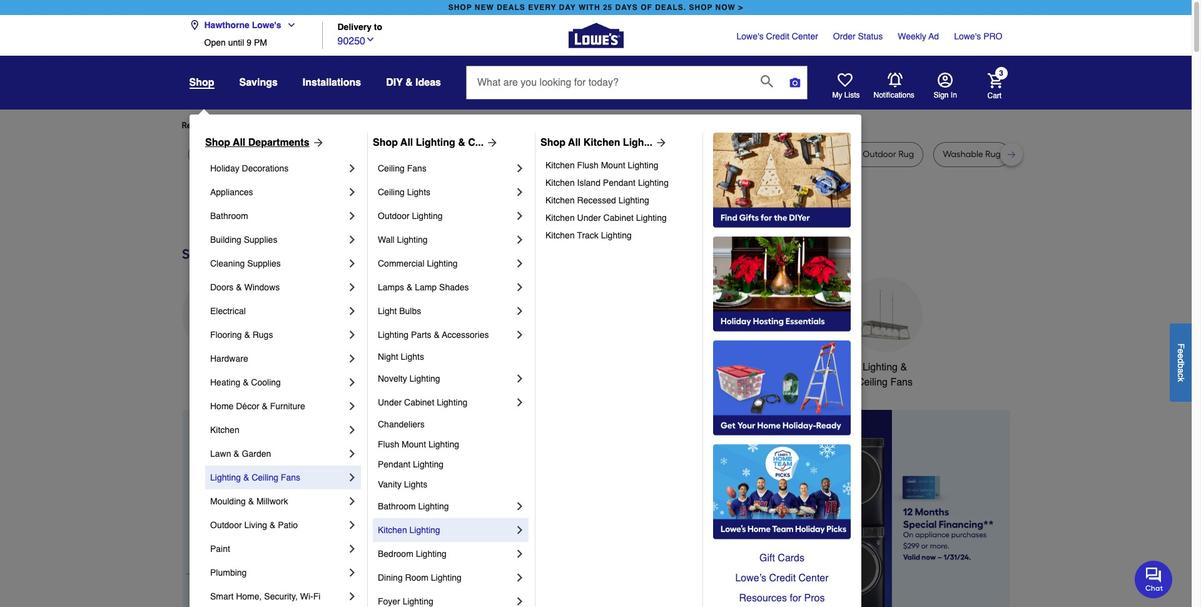 Task type: locate. For each thing, give the bounding box(es) containing it.
outdoor down moulding
[[210, 520, 242, 530]]

e up d
[[1176, 348, 1186, 353]]

all up furniture
[[401, 137, 413, 148]]

appliances inside appliances button
[[195, 362, 244, 373]]

chevron right image for light bulbs
[[514, 305, 526, 317]]

lowe's down >
[[737, 31, 764, 41]]

9 rug from the left
[[986, 149, 1001, 160]]

1 vertical spatial appliances
[[195, 362, 244, 373]]

1 vertical spatial under
[[378, 397, 402, 407]]

millwork
[[257, 496, 288, 506]]

1 horizontal spatial cabinet
[[604, 213, 634, 223]]

0 vertical spatial home
[[791, 362, 818, 373]]

shop
[[205, 137, 230, 148], [373, 137, 398, 148], [541, 137, 566, 148]]

1 e from the top
[[1176, 348, 1186, 353]]

cleaning
[[210, 258, 245, 268]]

7 rug from the left
[[791, 149, 806, 160]]

center
[[792, 31, 818, 41], [799, 573, 829, 584]]

camera image
[[789, 76, 802, 89]]

2 vertical spatial lights
[[404, 479, 428, 489]]

0 vertical spatial supplies
[[244, 235, 277, 245]]

decorations down rug rug
[[242, 163, 289, 173]]

lighting inside wall lighting link
[[397, 235, 428, 245]]

1 vertical spatial lighting & ceiling fans
[[210, 472, 300, 482]]

1 horizontal spatial and
[[644, 149, 661, 160]]

flush up island
[[577, 160, 599, 170]]

1 horizontal spatial fans
[[407, 163, 427, 173]]

0 horizontal spatial arrow right image
[[653, 136, 668, 149]]

shop left now
[[689, 3, 713, 12]]

1 horizontal spatial shop
[[373, 137, 398, 148]]

for up furniture
[[394, 120, 405, 131]]

0 horizontal spatial allen
[[497, 149, 517, 160]]

kitchen up bedroom on the left of page
[[378, 525, 407, 535]]

shop down more suggestions for you link
[[373, 137, 398, 148]]

1 horizontal spatial mount
[[601, 160, 626, 170]]

decorations for holiday
[[242, 163, 289, 173]]

chevron right image for under cabinet lighting
[[514, 396, 526, 409]]

ceiling inside ceiling lights link
[[378, 187, 405, 197]]

supplies
[[244, 235, 277, 245], [247, 258, 281, 268]]

decorations inside button
[[383, 377, 436, 388]]

kitchen flush mount lighting link
[[546, 156, 694, 174]]

patio
[[278, 520, 298, 530]]

lowe's credit center
[[737, 31, 818, 41]]

for left pros
[[790, 593, 802, 604]]

chevron down image
[[281, 20, 296, 30], [365, 34, 375, 44]]

lighting parts & accessories link
[[378, 323, 514, 347]]

0 horizontal spatial shop
[[205, 137, 230, 148]]

cabinet down kitchen recessed lighting link
[[604, 213, 634, 223]]

2 shop from the left
[[373, 137, 398, 148]]

8 rug from the left
[[899, 149, 914, 160]]

1 horizontal spatial pendant
[[603, 178, 636, 188]]

1 horizontal spatial home
[[791, 362, 818, 373]]

1 horizontal spatial shop
[[689, 3, 713, 12]]

all down recommended searches for you heading on the top
[[568, 137, 581, 148]]

chevron right image for outdoor living & patio
[[346, 519, 359, 531]]

kitchen inside 'link'
[[546, 178, 575, 188]]

1 area from the left
[[320, 149, 339, 160]]

1 horizontal spatial lowe's
[[737, 31, 764, 41]]

novelty lighting
[[378, 374, 440, 384]]

0 horizontal spatial flush
[[378, 439, 399, 449]]

2 arrow right image from the left
[[484, 136, 499, 149]]

0 vertical spatial center
[[792, 31, 818, 41]]

0 horizontal spatial home
[[210, 401, 234, 411]]

0 vertical spatial cabinet
[[604, 213, 634, 223]]

2 all from the left
[[401, 137, 413, 148]]

lighting inside commercial lighting link
[[427, 258, 458, 268]]

3 all from the left
[[568, 137, 581, 148]]

1 vertical spatial arrow right image
[[987, 519, 1000, 532]]

2 roth from the left
[[663, 149, 681, 160]]

bathroom lighting link
[[378, 494, 514, 518]]

decorations for christmas
[[383, 377, 436, 388]]

2 vertical spatial bathroom
[[378, 501, 416, 511]]

lighting inside pendant lighting link
[[413, 459, 444, 469]]

0 vertical spatial decorations
[[242, 163, 289, 173]]

outdoor
[[378, 211, 410, 221], [210, 520, 242, 530]]

center for lowe's credit center
[[792, 31, 818, 41]]

plumbing link
[[210, 561, 346, 584]]

2 and from the left
[[644, 149, 661, 160]]

1 horizontal spatial smart
[[762, 362, 789, 373]]

lights for night lights
[[401, 352, 424, 362]]

you left more
[[296, 120, 310, 131]]

chevron right image for holiday decorations
[[346, 162, 359, 175]]

home inside button
[[791, 362, 818, 373]]

lowe's up pm
[[252, 20, 281, 30]]

decorations down christmas
[[383, 377, 436, 388]]

k
[[1176, 377, 1186, 382]]

decorations
[[242, 163, 289, 173], [383, 377, 436, 388]]

night
[[378, 352, 398, 362]]

1 vertical spatial lights
[[401, 352, 424, 362]]

vanity lights
[[378, 479, 428, 489]]

under inside kitchen under cabinet lighting link
[[577, 213, 601, 223]]

kitchen up lawn
[[210, 425, 239, 435]]

f e e d b a c k button
[[1170, 323, 1192, 401]]

all
[[233, 137, 245, 148], [401, 137, 413, 148], [568, 137, 581, 148]]

kitchen for island
[[546, 178, 575, 188]]

lighting inside under cabinet lighting "link"
[[437, 397, 468, 407]]

0 horizontal spatial you
[[296, 120, 310, 131]]

0 vertical spatial outdoor
[[378, 211, 410, 221]]

0 horizontal spatial shop
[[449, 3, 472, 12]]

2 horizontal spatial lowe's
[[954, 31, 981, 41]]

2 vertical spatial fans
[[281, 472, 300, 482]]

lighting inside novelty lighting link
[[410, 374, 440, 384]]

parts
[[411, 330, 432, 340]]

1 vertical spatial cabinet
[[404, 397, 434, 407]]

lighting inside lighting & ceiling fans link
[[210, 472, 241, 482]]

shop for shop all lighting & c...
[[373, 137, 398, 148]]

lighting inside bathroom lighting link
[[418, 501, 449, 511]]

0 horizontal spatial bathroom
[[210, 211, 248, 221]]

credit up the resources for pros link
[[769, 573, 796, 584]]

ceiling inside lighting & ceiling fans link
[[252, 472, 278, 482]]

1 vertical spatial home
[[210, 401, 234, 411]]

0 horizontal spatial smart
[[210, 591, 234, 601]]

lighting inside "outdoor lighting" link
[[412, 211, 443, 221]]

supplies inside building supplies link
[[244, 235, 277, 245]]

plumbing
[[210, 568, 247, 578]]

1 horizontal spatial all
[[401, 137, 413, 148]]

washable for washable area rug
[[727, 149, 768, 160]]

1 horizontal spatial bathroom
[[378, 501, 416, 511]]

kitchen left recessed
[[546, 195, 575, 205]]

1 horizontal spatial decorations
[[383, 377, 436, 388]]

roth up kitchen island pendant lighting 'link'
[[663, 149, 681, 160]]

1 vertical spatial chevron down image
[[365, 34, 375, 44]]

allen for allen and roth rug
[[623, 149, 642, 160]]

kitchen left island
[[546, 178, 575, 188]]

shop up allen and roth area rug
[[541, 137, 566, 148]]

1 vertical spatial bathroom
[[673, 362, 717, 373]]

chevron right image for commercial lighting
[[514, 257, 526, 270]]

0 horizontal spatial and
[[519, 149, 535, 160]]

kitchen left faucets
[[469, 362, 502, 373]]

roth down shop all kitchen ligh...
[[537, 149, 555, 160]]

1 vertical spatial pendant
[[378, 459, 411, 469]]

kitchen left track
[[546, 230, 575, 240]]

2 washable from the left
[[943, 149, 984, 160]]

credit up search "image"
[[766, 31, 790, 41]]

3 shop from the left
[[541, 137, 566, 148]]

e up b
[[1176, 353, 1186, 358]]

1 vertical spatial fans
[[891, 377, 913, 388]]

1 washable from the left
[[727, 149, 768, 160]]

allen and roth area rug
[[497, 149, 594, 160]]

1 you from the left
[[296, 120, 310, 131]]

0 horizontal spatial decorations
[[242, 163, 289, 173]]

smart home, security, wi-fi
[[210, 591, 321, 601]]

0 vertical spatial arrow right image
[[653, 136, 668, 149]]

recommended searches for you heading
[[182, 120, 1010, 132]]

kitchen for faucets
[[469, 362, 502, 373]]

chevron down image inside hawthorne lowe's button
[[281, 20, 296, 30]]

2 horizontal spatial fans
[[891, 377, 913, 388]]

heating & cooling link
[[210, 370, 346, 394]]

0 horizontal spatial outdoor
[[210, 520, 242, 530]]

0 vertical spatial chevron down image
[[281, 20, 296, 30]]

credit for lowe's
[[766, 31, 790, 41]]

2 horizontal spatial shop
[[541, 137, 566, 148]]

lights up outdoor lighting
[[407, 187, 431, 197]]

1 horizontal spatial allen
[[623, 149, 642, 160]]

paint
[[210, 544, 230, 554]]

and
[[519, 149, 535, 160], [644, 149, 661, 160]]

ceiling fans
[[378, 163, 427, 173]]

lighting inside kitchen lighting link
[[410, 525, 440, 535]]

outdoor for outdoor lighting
[[378, 211, 410, 221]]

1 vertical spatial center
[[799, 573, 829, 584]]

lights up "novelty lighting"
[[401, 352, 424, 362]]

0 horizontal spatial lowe's
[[252, 20, 281, 30]]

order
[[833, 31, 856, 41]]

electrical
[[210, 306, 246, 316]]

0 horizontal spatial all
[[233, 137, 245, 148]]

0 horizontal spatial cabinet
[[404, 397, 434, 407]]

lowe's left pro
[[954, 31, 981, 41]]

weekly ad link
[[898, 30, 939, 43]]

ceiling
[[378, 163, 405, 173], [378, 187, 405, 197], [857, 377, 888, 388], [252, 472, 278, 482]]

flooring & rugs
[[210, 330, 273, 340]]

1 horizontal spatial outdoor
[[378, 211, 410, 221]]

&
[[406, 77, 413, 88], [458, 137, 465, 148], [236, 282, 242, 292], [407, 282, 413, 292], [244, 330, 250, 340], [434, 330, 440, 340], [901, 362, 907, 373], [243, 377, 249, 387], [262, 401, 268, 411], [234, 449, 239, 459], [243, 472, 249, 482], [248, 496, 254, 506], [270, 520, 276, 530]]

chevron right image for appliances
[[346, 186, 359, 198]]

arrow right image inside shop all departments link
[[309, 136, 325, 149]]

allen right 'desk'
[[497, 149, 517, 160]]

chevron right image for foyer lighting
[[514, 595, 526, 607]]

arrow right image
[[653, 136, 668, 149], [987, 519, 1000, 532]]

0 horizontal spatial chevron down image
[[281, 20, 296, 30]]

smart for smart home, security, wi-fi
[[210, 591, 234, 601]]

lowe's home improvement logo image
[[569, 8, 624, 63]]

shop new deals every day with 25 days of deals. shop now > link
[[446, 0, 746, 15]]

0 vertical spatial mount
[[601, 160, 626, 170]]

0 vertical spatial bathroom
[[210, 211, 248, 221]]

arrow right image right 'desk'
[[484, 136, 499, 149]]

deals
[[497, 3, 526, 12]]

chevron right image for paint
[[346, 543, 359, 555]]

center left order
[[792, 31, 818, 41]]

wi-
[[300, 591, 313, 601]]

lowe's inside lowe's credit center link
[[737, 31, 764, 41]]

center inside "link"
[[799, 573, 829, 584]]

1 vertical spatial smart
[[210, 591, 234, 601]]

chevron right image for dining room lighting
[[514, 571, 526, 584]]

kitchen for recessed
[[546, 195, 575, 205]]

2 horizontal spatial area
[[770, 149, 789, 160]]

arrow right image
[[309, 136, 325, 149], [484, 136, 499, 149]]

2 you from the left
[[407, 120, 422, 131]]

lowe's home improvement lists image
[[838, 73, 853, 88]]

lighting inside lighting & ceiling fans button
[[863, 362, 898, 373]]

shop all departments
[[205, 137, 309, 148]]

novelty lighting link
[[378, 367, 514, 390]]

1 vertical spatial flush
[[378, 439, 399, 449]]

supplies up windows
[[247, 258, 281, 268]]

1 horizontal spatial area
[[557, 149, 576, 160]]

shop left new
[[449, 3, 472, 12]]

all for lighting
[[401, 137, 413, 148]]

pendant up "vanity"
[[378, 459, 411, 469]]

with
[[579, 3, 600, 12]]

shop all kitchen ligh...
[[541, 137, 653, 148]]

ceiling lights
[[378, 187, 431, 197]]

2 horizontal spatial for
[[790, 593, 802, 604]]

you for recommended searches for you
[[296, 120, 310, 131]]

arrow right image inside shop all kitchen ligh... link
[[653, 136, 668, 149]]

allen down "ligh..."
[[623, 149, 642, 160]]

lowe's
[[252, 20, 281, 30], [737, 31, 764, 41], [954, 31, 981, 41]]

pendant up kitchen recessed lighting link
[[603, 178, 636, 188]]

lighting
[[416, 137, 455, 148], [628, 160, 659, 170], [638, 178, 669, 188], [619, 195, 649, 205], [412, 211, 443, 221], [636, 213, 667, 223], [601, 230, 632, 240], [397, 235, 428, 245], [427, 258, 458, 268], [378, 330, 409, 340], [863, 362, 898, 373], [410, 374, 440, 384], [437, 397, 468, 407], [429, 439, 459, 449], [413, 459, 444, 469], [210, 472, 241, 482], [418, 501, 449, 511], [410, 525, 440, 535], [416, 549, 447, 559], [431, 573, 462, 583], [403, 596, 433, 606]]

1 roth from the left
[[537, 149, 555, 160]]

None search field
[[466, 66, 808, 111]]

0 horizontal spatial for
[[283, 120, 294, 131]]

chevron right image for smart home, security, wi-fi
[[346, 590, 359, 603]]

lighting inside kitchen island pendant lighting 'link'
[[638, 178, 669, 188]]

chevron right image for building supplies
[[346, 233, 359, 246]]

1 horizontal spatial arrow right image
[[484, 136, 499, 149]]

supplies inside cleaning supplies link
[[247, 258, 281, 268]]

sign
[[934, 91, 949, 100]]

foyer lighting link
[[378, 589, 514, 607]]

lighting inside kitchen under cabinet lighting link
[[636, 213, 667, 223]]

0 horizontal spatial washable
[[727, 149, 768, 160]]

0 vertical spatial smart
[[762, 362, 789, 373]]

you up shop all lighting & c...
[[407, 120, 422, 131]]

under inside under cabinet lighting "link"
[[378, 397, 402, 407]]

1 vertical spatial decorations
[[383, 377, 436, 388]]

2 allen from the left
[[623, 149, 642, 160]]

& inside 'button'
[[406, 77, 413, 88]]

flush
[[577, 160, 599, 170], [378, 439, 399, 449]]

chevron right image for lamps & lamp shades
[[514, 281, 526, 293]]

furniture
[[385, 149, 420, 160]]

you for more suggestions for you
[[407, 120, 422, 131]]

flush down chandeliers
[[378, 439, 399, 449]]

kitchen inside button
[[469, 362, 502, 373]]

lamp
[[415, 282, 437, 292]]

mount up kitchen island pendant lighting
[[601, 160, 626, 170]]

commercial
[[378, 258, 425, 268]]

0 vertical spatial credit
[[766, 31, 790, 41]]

supplies up cleaning supplies
[[244, 235, 277, 245]]

more suggestions for you link
[[320, 120, 432, 132]]

chevron right image for bathroom lighting
[[514, 500, 526, 513]]

9
[[247, 38, 252, 48]]

chevron right image
[[346, 186, 359, 198], [514, 186, 526, 198], [346, 233, 359, 246], [346, 281, 359, 293], [514, 281, 526, 293], [346, 305, 359, 317], [346, 329, 359, 341], [346, 352, 359, 365], [514, 396, 526, 409], [346, 424, 359, 436], [346, 495, 359, 508], [346, 519, 359, 531], [514, 548, 526, 560], [514, 571, 526, 584], [514, 595, 526, 607]]

washable for washable rug
[[943, 149, 984, 160]]

0 horizontal spatial arrow right image
[[309, 136, 325, 149]]

under up kitchen track lighting at the top of the page
[[577, 213, 601, 223]]

1 vertical spatial supplies
[[247, 258, 281, 268]]

arrow right image down more
[[309, 136, 325, 149]]

lowe's inside lowe's pro link
[[954, 31, 981, 41]]

a
[[1176, 368, 1186, 373]]

under down novelty
[[378, 397, 402, 407]]

1 horizontal spatial lighting & ceiling fans
[[857, 362, 913, 388]]

lights down pendant lighting
[[404, 479, 428, 489]]

arrow right image for shop all lighting & c...
[[484, 136, 499, 149]]

foyer
[[378, 596, 400, 606]]

installations
[[303, 77, 361, 88]]

kitchen down allen and roth area rug
[[546, 160, 575, 170]]

0 horizontal spatial mount
[[402, 439, 426, 449]]

for up departments at the top of the page
[[283, 120, 294, 131]]

1 horizontal spatial for
[[394, 120, 405, 131]]

my lists link
[[833, 73, 860, 100]]

notifications
[[874, 91, 915, 99]]

lowe's home team holiday picks. image
[[713, 444, 851, 539]]

0 vertical spatial under
[[577, 213, 601, 223]]

weekly
[[898, 31, 927, 41]]

appliances down holiday
[[210, 187, 253, 197]]

3 area from the left
[[770, 149, 789, 160]]

outdoor lighting link
[[378, 204, 514, 228]]

outdoor up wall
[[378, 211, 410, 221]]

lowe's for lowe's pro
[[954, 31, 981, 41]]

1 horizontal spatial flush
[[577, 160, 599, 170]]

chevron right image for novelty lighting
[[514, 372, 526, 385]]

e
[[1176, 348, 1186, 353], [1176, 353, 1186, 358]]

0 vertical spatial lights
[[407, 187, 431, 197]]

cabinet down "novelty lighting"
[[404, 397, 434, 407]]

appliances button
[[182, 277, 257, 375]]

chevron right image for bedroom lighting
[[514, 548, 526, 560]]

ceiling lights link
[[378, 180, 514, 204]]

0 horizontal spatial roth
[[537, 149, 555, 160]]

chevron right image for plumbing
[[346, 566, 359, 579]]

cooling
[[251, 377, 281, 387]]

0 horizontal spatial area
[[320, 149, 339, 160]]

1 horizontal spatial roth
[[663, 149, 681, 160]]

pro
[[984, 31, 1003, 41]]

lighting inside the kitchen track lighting link
[[601, 230, 632, 240]]

1 horizontal spatial under
[[577, 213, 601, 223]]

lighting inside lighting parts & accessories link
[[378, 330, 409, 340]]

all down 'recommended searches for you'
[[233, 137, 245, 148]]

1 horizontal spatial you
[[407, 120, 422, 131]]

lighting inside flush mount lighting 'link'
[[429, 439, 459, 449]]

1 arrow right image from the left
[[309, 136, 325, 149]]

chevron right image
[[346, 162, 359, 175], [514, 162, 526, 175], [346, 210, 359, 222], [514, 210, 526, 222], [514, 233, 526, 246], [346, 257, 359, 270], [514, 257, 526, 270], [514, 305, 526, 317], [514, 329, 526, 341], [514, 372, 526, 385], [346, 376, 359, 389], [346, 400, 359, 412], [346, 447, 359, 460], [346, 471, 359, 484], [514, 500, 526, 513], [514, 524, 526, 536], [346, 543, 359, 555], [346, 566, 359, 579], [346, 590, 359, 603]]

installations button
[[303, 71, 361, 94]]

savings
[[239, 77, 278, 88]]

1 horizontal spatial washable
[[943, 149, 984, 160]]

center up pros
[[799, 573, 829, 584]]

chevron right image for ceiling fans
[[514, 162, 526, 175]]

cleaning supplies link
[[210, 252, 346, 275]]

for for searches
[[283, 120, 294, 131]]

allen for allen and roth area rug
[[497, 149, 517, 160]]

1 vertical spatial mount
[[402, 439, 426, 449]]

lighting inside kitchen flush mount lighting link
[[628, 160, 659, 170]]

credit inside "link"
[[769, 573, 796, 584]]

1 shop from the left
[[205, 137, 230, 148]]

1 allen from the left
[[497, 149, 517, 160]]

lowe's home improvement account image
[[938, 73, 953, 88]]

2 horizontal spatial bathroom
[[673, 362, 717, 373]]

shop up 5x8
[[205, 137, 230, 148]]

in
[[951, 91, 957, 100]]

foyer lighting
[[378, 596, 433, 606]]

and for allen and roth rug
[[644, 149, 661, 160]]

kitchen up kitchen track lighting at the top of the page
[[546, 213, 575, 223]]

recessed
[[577, 195, 616, 205]]

0 vertical spatial pendant
[[603, 178, 636, 188]]

weekly ad
[[898, 31, 939, 41]]

chandeliers
[[378, 419, 425, 429]]

0 vertical spatial lighting & ceiling fans
[[857, 362, 913, 388]]

1 vertical spatial credit
[[769, 573, 796, 584]]

smart inside button
[[762, 362, 789, 373]]

appliances up heating
[[195, 362, 244, 373]]

under cabinet lighting
[[378, 397, 468, 407]]

1 and from the left
[[519, 149, 535, 160]]

arrow right image inside the shop all lighting & c... link
[[484, 136, 499, 149]]

to
[[374, 22, 382, 32]]

lighting inside dining room lighting link
[[431, 573, 462, 583]]

flush mount lighting
[[378, 439, 459, 449]]

Search Query text field
[[467, 66, 751, 99]]

for for suggestions
[[394, 120, 405, 131]]

chevron right image for heating & cooling
[[346, 376, 359, 389]]

0 vertical spatial fans
[[407, 163, 427, 173]]

mount up pendant lighting
[[402, 439, 426, 449]]

1 vertical spatial outdoor
[[210, 520, 242, 530]]

0 horizontal spatial under
[[378, 397, 402, 407]]

lowe's credit center
[[736, 573, 829, 584]]

suggestions
[[343, 120, 392, 131]]

garden
[[242, 449, 271, 459]]

heating & cooling
[[210, 377, 281, 387]]

building supplies
[[210, 235, 277, 245]]

1 horizontal spatial chevron down image
[[365, 34, 375, 44]]

2 horizontal spatial all
[[568, 137, 581, 148]]

1 all from the left
[[233, 137, 245, 148]]

lights
[[407, 187, 431, 197], [401, 352, 424, 362], [404, 479, 428, 489]]

fi
[[313, 591, 321, 601]]

0 vertical spatial flush
[[577, 160, 599, 170]]



Task type: vqa. For each thing, say whether or not it's contained in the screenshot.
chevron right image for Ceiling Lights
yes



Task type: describe. For each thing, give the bounding box(es) containing it.
ceiling inside lighting & ceiling fans button
[[857, 377, 888, 388]]

25
[[603, 3, 613, 12]]

2 e from the top
[[1176, 353, 1186, 358]]

0 vertical spatial appliances
[[210, 187, 253, 197]]

chandeliers link
[[378, 414, 526, 434]]

2 area from the left
[[557, 149, 576, 160]]

ceiling fans link
[[378, 156, 514, 180]]

and for allen and roth area rug
[[519, 149, 535, 160]]

gift
[[760, 553, 775, 564]]

lists
[[845, 91, 860, 100]]

chevron right image for lighting parts & accessories
[[514, 329, 526, 341]]

chevron right image for flooring & rugs
[[346, 329, 359, 341]]

doors
[[210, 282, 234, 292]]

kitchen faucets button
[[467, 277, 542, 375]]

lowe's home improvement cart image
[[988, 73, 1003, 88]]

chevron right image for home décor & furniture
[[346, 400, 359, 412]]

christmas decorations
[[383, 362, 436, 388]]

chevron right image for hardware
[[346, 352, 359, 365]]

order status
[[833, 31, 883, 41]]

moulding
[[210, 496, 246, 506]]

décor
[[236, 401, 259, 411]]

home,
[[236, 591, 262, 601]]

flush inside 'link'
[[378, 439, 399, 449]]

0 horizontal spatial lighting & ceiling fans
[[210, 472, 300, 482]]

dining room lighting
[[378, 573, 462, 583]]

supplies for building supplies
[[244, 235, 277, 245]]

chevron right image for kitchen
[[346, 424, 359, 436]]

pendant inside 'link'
[[603, 178, 636, 188]]

home décor & furniture
[[210, 401, 305, 411]]

lowe's home improvement notification center image
[[888, 72, 903, 87]]

appliances link
[[210, 180, 346, 204]]

1 rug from the left
[[197, 149, 213, 160]]

chevron right image for ceiling lights
[[514, 186, 526, 198]]

ideas
[[416, 77, 441, 88]]

fans inside "link"
[[407, 163, 427, 173]]

shop for shop all kitchen ligh...
[[541, 137, 566, 148]]

chevron right image for electrical
[[346, 305, 359, 317]]

supplies for cleaning supplies
[[247, 258, 281, 268]]

outdoor for outdoor living & patio
[[210, 520, 242, 530]]

building supplies link
[[210, 228, 346, 252]]

shop for shop all departments
[[205, 137, 230, 148]]

all for kitchen
[[568, 137, 581, 148]]

shop new deals every day with 25 days of deals. shop now >
[[449, 3, 744, 12]]

chevron right image for wall lighting
[[514, 233, 526, 246]]

hardware link
[[210, 347, 346, 370]]

paint link
[[210, 537, 346, 561]]

4 rug from the left
[[341, 149, 356, 160]]

flooring
[[210, 330, 242, 340]]

moulding & millwork link
[[210, 489, 346, 513]]

0 horizontal spatial fans
[[281, 472, 300, 482]]

up to 30 percent off select major appliances. plus, save up to an extra $750 on major appliances. image
[[404, 410, 1010, 607]]

kitchen flush mount lighting
[[546, 160, 659, 170]]

deals.
[[655, 3, 687, 12]]

ad
[[929, 31, 939, 41]]

lights for vanity lights
[[404, 479, 428, 489]]

kitchen for flush
[[546, 160, 575, 170]]

5 rug from the left
[[578, 149, 594, 160]]

light bulbs link
[[378, 299, 514, 323]]

light
[[378, 306, 397, 316]]

25 days of deals. don't miss deals every day. same-day delivery on in-stock orders placed by 2 p m. image
[[182, 410, 384, 607]]

lighting inside kitchen recessed lighting link
[[619, 195, 649, 205]]

kitchen under cabinet lighting
[[546, 213, 667, 223]]

roth for area
[[537, 149, 555, 160]]

get your home holiday-ready. image
[[713, 340, 851, 436]]

lighting inside the bedroom lighting link
[[416, 549, 447, 559]]

status
[[858, 31, 883, 41]]

desk
[[449, 149, 468, 160]]

diy & ideas button
[[386, 71, 441, 94]]

ceiling inside the ceiling fans "link"
[[378, 163, 405, 173]]

recommended searches for you
[[182, 120, 310, 131]]

lowe's for lowe's credit center
[[737, 31, 764, 41]]

lowe's
[[736, 573, 767, 584]]

kitchen down recommended searches for you heading on the top
[[584, 137, 620, 148]]

washable rug
[[943, 149, 1001, 160]]

mount inside 'link'
[[402, 439, 426, 449]]

search image
[[761, 75, 773, 87]]

chevron right image for cleaning supplies
[[346, 257, 359, 270]]

holiday
[[210, 163, 239, 173]]

kitchen lighting
[[378, 525, 440, 535]]

outdoor living & patio
[[210, 520, 298, 530]]

lawn & garden link
[[210, 442, 346, 466]]

kitchen track lighting
[[546, 230, 632, 240]]

dining room lighting link
[[378, 566, 514, 589]]

vanity lights link
[[378, 474, 526, 494]]

3 rug from the left
[[275, 149, 291, 160]]

my lists
[[833, 91, 860, 100]]

chevron right image for bathroom
[[346, 210, 359, 222]]

all for departments
[[233, 137, 245, 148]]

chevron right image for kitchen lighting
[[514, 524, 526, 536]]

sign in
[[934, 91, 957, 100]]

commercial lighting link
[[378, 252, 514, 275]]

cart
[[988, 91, 1002, 100]]

more suggestions for you
[[320, 120, 422, 131]]

gift cards
[[760, 553, 805, 564]]

faucets
[[505, 362, 541, 373]]

2 shop from the left
[[689, 3, 713, 12]]

indoor outdoor rug
[[835, 149, 914, 160]]

shop all kitchen ligh... link
[[541, 135, 668, 150]]

novelty
[[378, 374, 407, 384]]

resources
[[739, 593, 787, 604]]

lighting inside the shop all lighting & c... link
[[416, 137, 455, 148]]

lowe's credit center link
[[713, 568, 851, 588]]

0 horizontal spatial pendant
[[378, 459, 411, 469]]

holiday decorations link
[[210, 156, 346, 180]]

day
[[559, 3, 576, 12]]

shop button
[[189, 76, 214, 89]]

chevron right image for lawn & garden
[[346, 447, 359, 460]]

roth for rug
[[663, 149, 681, 160]]

kitchen for lighting
[[378, 525, 407, 535]]

allen and roth rug
[[623, 149, 699, 160]]

f e e d b a c k
[[1176, 343, 1186, 382]]

lighting inside the 'foyer lighting' link
[[403, 596, 433, 606]]

bathroom inside button
[[673, 362, 717, 373]]

find gifts for the diyer. image
[[713, 133, 851, 228]]

bedroom lighting link
[[378, 542, 514, 566]]

night lights
[[378, 352, 424, 362]]

chevron right image for moulding & millwork
[[346, 495, 359, 508]]

arrow left image
[[415, 519, 427, 532]]

chevron right image for outdoor lighting
[[514, 210, 526, 222]]

holiday hosting essentials. image
[[713, 237, 851, 332]]

90250
[[338, 35, 365, 47]]

flooring & rugs link
[[210, 323, 346, 347]]

6 rug from the left
[[683, 149, 699, 160]]

smart home
[[762, 362, 818, 373]]

kitchen for track
[[546, 230, 575, 240]]

diy & ideas
[[386, 77, 441, 88]]

moulding & millwork
[[210, 496, 288, 506]]

1 shop from the left
[[449, 3, 472, 12]]

lowe's wishes you and your family a happy hanukkah. image
[[182, 200, 1010, 231]]

shop all departments link
[[205, 135, 325, 150]]

chat invite button image
[[1135, 560, 1173, 598]]

& inside button
[[901, 362, 907, 373]]

recommended
[[182, 120, 242, 131]]

2 rug from the left
[[258, 149, 273, 160]]

credit for lowe's
[[769, 573, 796, 584]]

fans inside button
[[891, 377, 913, 388]]

cards
[[778, 553, 805, 564]]

lowe's inside hawthorne lowe's button
[[252, 20, 281, 30]]

vanity
[[378, 479, 402, 489]]

christmas decorations button
[[372, 277, 447, 390]]

chevron right image for doors & windows
[[346, 281, 359, 293]]

arrow right image for shop all departments
[[309, 136, 325, 149]]

location image
[[189, 20, 199, 30]]

chevron down image inside 90250 button
[[365, 34, 375, 44]]

outdoor living & patio link
[[210, 513, 346, 537]]

home décor & furniture link
[[210, 394, 346, 418]]

night lights link
[[378, 347, 526, 367]]

outdoor
[[863, 149, 897, 160]]

lights for ceiling lights
[[407, 187, 431, 197]]

kitchen for under
[[546, 213, 575, 223]]

island
[[577, 178, 601, 188]]

electrical link
[[210, 299, 346, 323]]

dining
[[378, 573, 403, 583]]

center for lowe's credit center
[[799, 573, 829, 584]]

cabinet inside "link"
[[404, 397, 434, 407]]

1 horizontal spatial arrow right image
[[987, 519, 1000, 532]]

rugs
[[253, 330, 273, 340]]

bathroom lighting
[[378, 501, 449, 511]]

lighting & ceiling fans inside button
[[857, 362, 913, 388]]

shop 25 days of deals by category image
[[182, 243, 1010, 264]]

savings button
[[239, 71, 278, 94]]

lighting parts & accessories
[[378, 330, 489, 340]]

shop all lighting & c... link
[[373, 135, 499, 150]]

smart for smart home
[[762, 362, 789, 373]]

kitchen under cabinet lighting link
[[546, 209, 694, 227]]

chevron right image for lighting & ceiling fans
[[346, 471, 359, 484]]



